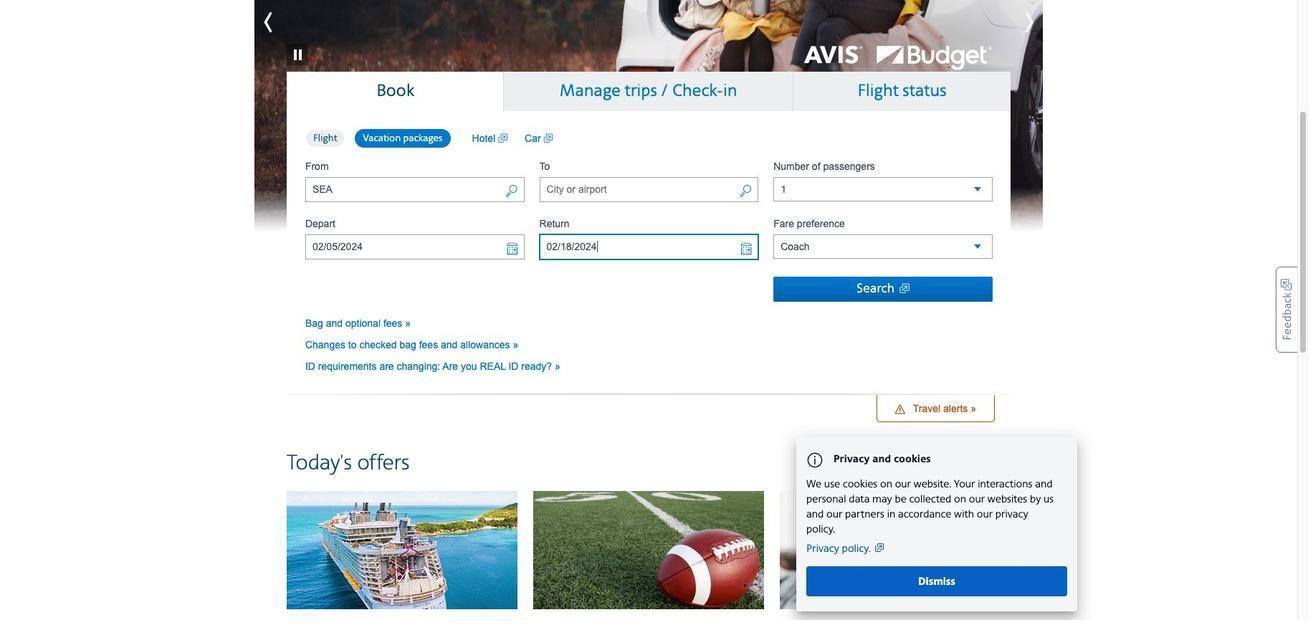 Task type: locate. For each thing, give the bounding box(es) containing it.
search image
[[739, 183, 752, 200]]

newpage image
[[544, 131, 553, 145]]

2 mm/dd/yyyy text field from the left
[[539, 234, 759, 259]]

option group
[[305, 128, 458, 148]]

1 vertical spatial newpage image
[[895, 283, 910, 295]]

mm/dd/yyyy text field down city or airport text field
[[539, 234, 759, 259]]

mm/dd/yyyy text field
[[305, 234, 525, 259], [539, 234, 759, 259]]

tab list
[[287, 71, 1011, 112]]

1 horizontal spatial newpage image
[[895, 283, 910, 295]]

0 horizontal spatial newpage image
[[498, 131, 508, 145]]

mm/dd/yyyy text field down city or airport text box
[[305, 234, 525, 259]]

3 tab from the left
[[794, 71, 1011, 111]]

City or airport text field
[[539, 177, 759, 202]]

City or airport text field
[[305, 177, 525, 202]]

0 horizontal spatial mm/dd/yyyy text field
[[305, 234, 525, 259]]

1 horizontal spatial mm/dd/yyyy text field
[[539, 234, 759, 259]]

0 vertical spatial newpage image
[[498, 131, 508, 145]]

tab
[[287, 71, 504, 112], [504, 71, 794, 111], [794, 71, 1011, 111]]

newpage image
[[498, 131, 508, 145], [895, 283, 910, 295]]

leave feedback, opens external site in new window image
[[1276, 267, 1298, 353]]



Task type: describe. For each thing, give the bounding box(es) containing it.
1 tab from the left
[[287, 71, 504, 112]]

previous slide image
[[254, 4, 319, 40]]

search image
[[505, 183, 518, 200]]

1 mm/dd/yyyy text field from the left
[[305, 234, 525, 259]]

earn bonus miles on car rentals. opens another site in a new window that may not meet accessibility guidelines. image
[[254, 0, 1043, 236]]

next slide image
[[979, 4, 1043, 40]]

pause slideshow image
[[287, 22, 308, 65]]

2 tab from the left
[[504, 71, 794, 111]]



Task type: vqa. For each thing, say whether or not it's contained in the screenshot.
mm/dd/yyyy text field to the right
yes



